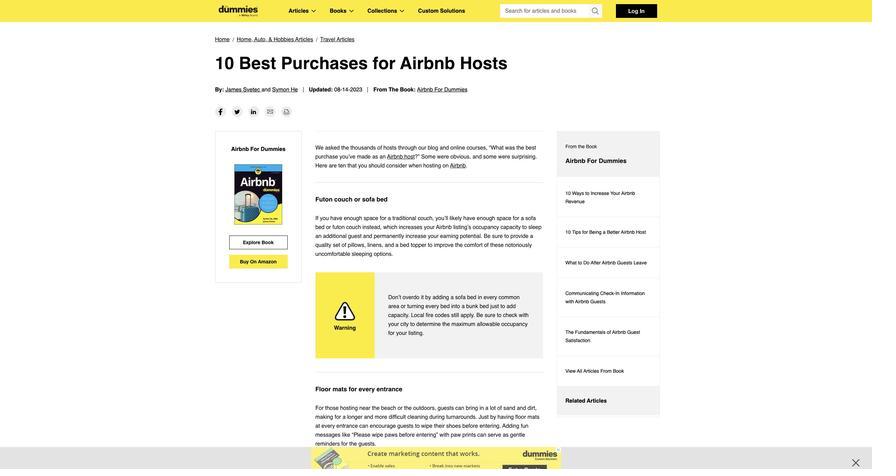 Task type: describe. For each thing, give the bounding box(es) containing it.
with inside 'don't overdo it by adding a sofa bed in every common area or turning every bed into a bunk bed just to add capacity. local fire codes still apply. be sure to check with your city to determine the maximum allowable occupancy for your listing.'
[[519, 312, 529, 319]]

paw
[[451, 432, 461, 438]]

2 vertical spatial book
[[613, 368, 624, 374]]

with inside the for those hosting near the beach or the outdoors, guests can bring in a lot of sand and dirt, making for a longer and more difficult cleaning during turnarounds. just by having floor mats at every entrance can encourage guests to wipe their shoes before entering. adding fun messages like "please wipe paws before entering" with paw prints can serve as gentle reminders for the guests.
[[440, 432, 450, 438]]

mats inside the for those hosting near the beach or the outdoors, guests can bring in a lot of sand and dirt, making for a longer and more difficult cleaning during turnarounds. just by having floor mats at every entrance can encourage guests to wipe their shoes before entering. adding fun messages like "please wipe paws before entering" with paw prints can serve as gentle reminders for the guests.
[[528, 414, 540, 420]]

your down the couch,
[[424, 224, 435, 230]]

beach
[[381, 405, 396, 411]]

bring
[[466, 405, 478, 411]]

these
[[491, 242, 504, 248]]

area
[[389, 303, 400, 310]]

the inside the fundamentals of airbnb guest satisfaction
[[566, 330, 574, 335]]

home
[[215, 36, 230, 43]]

1 enough from the left
[[344, 215, 362, 222]]

the fundamentals of airbnb guest satisfaction
[[566, 330, 641, 343]]

explore
[[243, 239, 261, 245]]

related articles
[[566, 398, 607, 404]]

airbnb inside if you have enough space for a traditional couch, you'll likely have enough space for a sofa bed or futon couch instead, which increases your airbnb listing's occupancy capacity to sleep an additional guest and permanently increase your earning potential. be sure to provide a quality set of pillows, linens, and a bed topper to improve the comfort of these notoriously uncomfortable sleeping options.
[[436, 224, 452, 230]]

articles right travel
[[337, 36, 355, 43]]

prints
[[463, 432, 476, 438]]

svetec
[[243, 87, 260, 93]]

by: james svetec and symon he
[[215, 87, 298, 93]]

he
[[291, 87, 298, 93]]

explore book link
[[229, 236, 288, 249]]

permanently
[[374, 233, 404, 239]]

capacity
[[501, 224, 521, 230]]

airbnb host link
[[387, 154, 415, 160]]

futon couch or sofa bed
[[316, 196, 388, 203]]

paws
[[385, 432, 398, 438]]

explore book
[[243, 239, 274, 245]]

fun
[[521, 423, 529, 429]]

2 horizontal spatial from
[[601, 368, 612, 374]]

more
[[375, 414, 388, 420]]

check
[[503, 312, 518, 319]]

0 vertical spatial guests
[[618, 260, 633, 266]]

2 horizontal spatial can
[[478, 432, 487, 438]]

increase
[[591, 191, 610, 196]]

0 vertical spatial entrance
[[377, 386, 403, 393]]

or inside if you have enough space for a traditional couch, you'll likely have enough space for a sofa bed or futon couch instead, which increases your airbnb listing's occupancy capacity to sleep an additional guest and permanently increase your earning potential. be sure to provide a quality set of pillows, linens, and a bed topper to improve the comfort of these notoriously uncomfortable sleeping options.
[[326, 224, 331, 230]]

every inside the for those hosting near the beach or the outdoors, guests can bring in a lot of sand and dirt, making for a longer and more difficult cleaning during turnarounds. just by having floor mats at every entrance can encourage guests to wipe their shoes before entering. adding fun messages like "please wipe paws before entering" with paw prints can serve as gentle reminders for the guests.
[[322, 423, 335, 429]]

bed down if
[[316, 224, 325, 230]]

a left the longer on the bottom left of page
[[343, 414, 346, 420]]

adding
[[433, 294, 449, 301]]

ten
[[339, 163, 346, 169]]

1 space from the left
[[364, 215, 379, 222]]

articles right hobbies
[[295, 36, 313, 43]]

every up fire
[[426, 303, 439, 310]]

reminders
[[316, 441, 340, 447]]

bed up which
[[377, 196, 388, 203]]

uncomfortable
[[316, 251, 351, 257]]

bed up bunk
[[467, 294, 477, 301]]

made
[[357, 154, 371, 160]]

and down near
[[364, 414, 373, 420]]

comfort
[[465, 242, 483, 248]]

home,
[[237, 36, 253, 43]]

dummies inside the airbnb for dummies tab
[[599, 157, 627, 164]]

being
[[590, 229, 602, 235]]

floor
[[316, 386, 331, 393]]

to right city
[[411, 321, 415, 327]]

bed up codes on the bottom of page
[[441, 303, 450, 310]]

longer
[[347, 414, 363, 420]]

related articles button
[[558, 387, 660, 416]]

to inside 10 ways to increase your airbnb revenue
[[586, 191, 590, 196]]

from for from the book: airbnb for dummies
[[374, 87, 387, 93]]

tips
[[573, 229, 581, 235]]

as inside the for those hosting near the beach or the outdoors, guests can bring in a lot of sand and dirt, making for a longer and more difficult cleaning during turnarounds. just by having floor mats at every entrance can encourage guests to wipe their shoes before entering. adding fun messages like "please wipe paws before entering" with paw prints can serve as gentle reminders for the guests.
[[503, 432, 509, 438]]

increase
[[406, 233, 427, 239]]

james svetec link
[[226, 87, 262, 93]]

airbnb for dummies tab
[[558, 131, 660, 177]]

bed left the just
[[480, 303, 489, 310]]

to right the just
[[501, 303, 505, 310]]

cookie consent banner dialog
[[0, 444, 873, 469]]

1 vertical spatial advertisement region
[[311, 447, 562, 469]]

10 tips for being a better airbnb host link
[[558, 217, 660, 248]]

lot
[[490, 405, 496, 411]]

for those hosting near the beach or the outdoors, guests can bring in a lot of sand and dirt, making for a longer and more difficult cleaning during turnarounds. just by having floor mats at every entrance can encourage guests to wipe their shoes before entering. adding fun messages like "please wipe paws before entering" with paw prints can serve as gentle reminders for the guests.
[[316, 405, 540, 447]]

you inside if you have enough space for a traditional couch, you'll likely have enough space for a sofa bed or futon couch instead, which increases your airbnb listing's occupancy capacity to sleep an additional guest and permanently increase your earning potential. be sure to provide a quality set of pillows, linens, and a bed topper to improve the comfort of these notoriously uncomfortable sleeping options.
[[320, 215, 329, 222]]

sofa inside 'don't overdo it by adding a sofa bed in every common area or turning every bed into a bunk bed just to add capacity. local fire codes still apply. be sure to check with your city to determine the maximum allowable occupancy for your listing.'
[[456, 294, 466, 301]]

a down permanently
[[396, 242, 399, 248]]

by inside the for those hosting near the beach or the outdoors, guests can bring in a lot of sand and dirt, making for a longer and more difficult cleaning during turnarounds. just by having floor mats at every entrance can encourage guests to wipe their shoes before entering. adding fun messages like "please wipe paws before entering" with paw prints can serve as gentle reminders for the guests.
[[491, 414, 496, 420]]

was
[[506, 145, 515, 151]]

all
[[577, 368, 583, 374]]

a up into
[[451, 294, 454, 301]]

0 horizontal spatial can
[[360, 423, 369, 429]]

additional
[[323, 233, 347, 239]]

gentle
[[511, 432, 526, 438]]

of inside the for those hosting near the beach or the outdoors, guests can bring in a lot of sand and dirt, making for a longer and more difficult cleaning during turnarounds. just by having floor mats at every entrance can encourage guests to wipe their shoes before entering. adding fun messages like "please wipe paws before entering" with paw prints can serve as gentle reminders for the guests.
[[498, 405, 502, 411]]

a up provide
[[521, 215, 524, 222]]

10 tips for being a better airbnb host
[[566, 229, 646, 235]]

0 horizontal spatial guests
[[398, 423, 414, 429]]

turnarounds.
[[447, 414, 477, 420]]

asked
[[325, 145, 340, 151]]

related
[[566, 398, 586, 404]]

to down the 'capacity'
[[505, 233, 509, 239]]

10 for 10 best purchases for airbnb hosts
[[215, 53, 234, 73]]

08-
[[334, 87, 342, 93]]

cleaning
[[408, 414, 428, 420]]

what to do after airbnb guests leave
[[566, 260, 647, 266]]

best
[[239, 53, 276, 73]]

10 ways to increase your airbnb revenue
[[566, 191, 636, 204]]

guests inside communicating check-in information with airbnb guests
[[591, 299, 606, 304]]

local
[[411, 312, 425, 319]]

a down sleep
[[530, 233, 533, 239]]

be inside 'don't overdo it by adding a sofa bed in every common area or turning every bed into a bunk bed just to add capacity. local fire codes still apply. be sure to check with your city to determine the maximum allowable occupancy for your listing.'
[[477, 312, 484, 319]]

quality
[[316, 242, 332, 248]]

by inside 'don't overdo it by adding a sofa bed in every common area or turning every bed into a bunk bed just to add capacity. local fire codes still apply. be sure to check with your city to determine the maximum allowable occupancy for your listing.'
[[426, 294, 431, 301]]

airbnb inside tab
[[566, 157, 586, 164]]

consider
[[387, 163, 407, 169]]

obvious,
[[451, 154, 471, 160]]

in inside 'don't overdo it by adding a sofa bed in every common area or turning every bed into a bunk bed just to add capacity. local fire codes still apply. be sure to check with your city to determine the maximum allowable occupancy for your listing.'
[[478, 294, 483, 301]]

best
[[526, 145, 536, 151]]

a inside 'link'
[[603, 229, 606, 235]]

10 best purchases for airbnb hosts
[[215, 53, 508, 73]]

hobbies
[[274, 36, 294, 43]]

or inside 'don't overdo it by adding a sofa bed in every common area or turning every bed into a bunk bed just to add capacity. local fire codes still apply. be sure to check with your city to determine the maximum allowable occupancy for your listing.'
[[401, 303, 406, 310]]

revenue
[[566, 199, 585, 204]]

home link
[[215, 35, 230, 44]]

you'll
[[436, 215, 448, 222]]

1 vertical spatial wipe
[[372, 432, 384, 438]]

here
[[316, 163, 328, 169]]

0 horizontal spatial before
[[399, 432, 415, 438]]

articles left open article categories image
[[289, 8, 309, 14]]

airbnb inside 10 ways to increase your airbnb revenue
[[622, 191, 636, 196]]

satisfaction
[[566, 338, 591, 343]]

2 have from the left
[[464, 215, 476, 222]]

2 space from the left
[[497, 215, 512, 222]]

sofa inside if you have enough space for a traditional couch, you'll likely have enough space for a sofa bed or futon couch instead, which increases your airbnb listing's occupancy capacity to sleep an additional guest and permanently increase your earning potential. be sure to provide a quality set of pillows, linens, and a bed topper to improve the comfort of these notoriously uncomfortable sleeping options.
[[526, 215, 536, 222]]

every up near
[[359, 386, 375, 393]]

10 for 10 ways to increase your airbnb revenue
[[566, 191, 571, 196]]

host
[[405, 154, 415, 160]]

in inside the for those hosting near the beach or the outdoors, guests can bring in a lot of sand and dirt, making for a longer and more difficult cleaning during turnarounds. just by having floor mats at every entrance can encourage guests to wipe their shoes before entering. adding fun messages like "please wipe paws before entering" with paw prints can serve as gentle reminders for the guests.
[[480, 405, 484, 411]]

airbnb for dummies inside tab
[[566, 157, 627, 164]]

and down permanently
[[385, 242, 394, 248]]

or right futon at the top of page
[[354, 196, 361, 203]]

?" some were obvious, and some were surprising. here are ten that you should consider when hosting on
[[316, 154, 537, 169]]

log in link
[[616, 4, 658, 18]]

an inside we asked the thousands of hosts through our blog and online courses, "what was the best purchase you've made as an
[[380, 154, 386, 160]]

messages
[[316, 432, 341, 438]]

during
[[430, 414, 445, 420]]

travel articles link
[[320, 35, 355, 44]]

open book categories image
[[350, 10, 354, 12]]

the inside tab
[[578, 144, 585, 149]]

increases
[[399, 224, 423, 230]]

to up provide
[[523, 224, 527, 230]]

to inside the for those hosting near the beach or the outdoors, guests can bring in a lot of sand and dirt, making for a longer and more difficult cleaning during turnarounds. just by having floor mats at every entrance can encourage guests to wipe their shoes before entering. adding fun messages like "please wipe paws before entering" with paw prints can serve as gentle reminders for the guests.
[[415, 423, 420, 429]]

travel
[[320, 36, 336, 43]]

you've
[[340, 154, 356, 160]]

airbnb .
[[450, 163, 468, 169]]

that
[[348, 163, 357, 169]]

symon he link
[[272, 87, 298, 93]]

1 horizontal spatial dummies
[[445, 87, 468, 93]]

some
[[421, 154, 436, 160]]

couch,
[[418, 215, 434, 222]]

guest
[[628, 330, 641, 335]]

open collections list image
[[400, 10, 405, 12]]

communicating
[[566, 291, 599, 296]]

of inside the fundamentals of airbnb guest satisfaction
[[607, 330, 611, 335]]

surprising.
[[512, 154, 537, 160]]



Task type: locate. For each thing, give the bounding box(es) containing it.
those
[[325, 405, 339, 411]]

mats right floor
[[333, 386, 347, 393]]

1 vertical spatial guests
[[591, 299, 606, 304]]

1 vertical spatial couch
[[347, 224, 361, 230]]

1 horizontal spatial as
[[503, 432, 509, 438]]

can down entering.
[[478, 432, 487, 438]]

related articles tab
[[558, 387, 660, 416]]

to right topper
[[428, 242, 433, 248]]

wipe down encourage
[[372, 432, 384, 438]]

0 horizontal spatial as
[[373, 154, 378, 160]]

in up just
[[480, 405, 484, 411]]

1 horizontal spatial book
[[586, 144, 597, 149]]

0 vertical spatial airbnb for dummies
[[231, 146, 286, 152]]

of left these
[[485, 242, 489, 248]]

entrance up "beach" in the bottom of the page
[[377, 386, 403, 393]]

bed left topper
[[400, 242, 410, 248]]

an
[[380, 154, 386, 160], [316, 233, 322, 239]]

an up should
[[380, 154, 386, 160]]

bed
[[377, 196, 388, 203], [316, 224, 325, 230], [400, 242, 410, 248], [467, 294, 477, 301], [441, 303, 450, 310], [480, 303, 489, 310]]

1 horizontal spatial before
[[463, 423, 478, 429]]

if
[[316, 215, 319, 222]]

common
[[499, 294, 520, 301]]

by right it
[[426, 294, 431, 301]]

the inside if you have enough space for a traditional couch, you'll likely have enough space for a sofa bed or futon couch instead, which increases your airbnb listing's occupancy capacity to sleep an additional guest and permanently increase your earning potential. be sure to provide a quality set of pillows, linens, and a bed topper to improve the comfort of these notoriously uncomfortable sleeping options.
[[455, 242, 463, 248]]

sofa up into
[[456, 294, 466, 301]]

were up on
[[437, 154, 449, 160]]

1 horizontal spatial wipe
[[421, 423, 433, 429]]

the up satisfaction
[[566, 330, 574, 335]]

for inside the for those hosting near the beach or the outdoors, guests can bring in a lot of sand and dirt, making for a longer and more difficult cleaning during turnarounds. just by having floor mats at every entrance can encourage guests to wipe their shoes before entering. adding fun messages like "please wipe paws before entering" with paw prints can serve as gentle reminders for the guests.
[[316, 405, 324, 411]]

0 horizontal spatial guests
[[591, 299, 606, 304]]

0 horizontal spatial mats
[[333, 386, 347, 393]]

2023
[[350, 87, 363, 93]]

what
[[566, 260, 577, 266]]

difficult
[[389, 414, 406, 420]]

sleeping
[[352, 251, 373, 257]]

be up these
[[484, 233, 491, 239]]

hosts
[[384, 145, 397, 151]]

1 horizontal spatial guests
[[438, 405, 454, 411]]

of right fundamentals
[[607, 330, 611, 335]]

and down instead,
[[363, 233, 373, 239]]

as
[[373, 154, 378, 160], [503, 432, 509, 438]]

group
[[500, 4, 603, 18]]

before
[[463, 423, 478, 429], [399, 432, 415, 438]]

0 vertical spatial 10
[[215, 53, 234, 73]]

1 horizontal spatial be
[[484, 233, 491, 239]]

courses,
[[467, 145, 488, 151]]

your down city
[[397, 330, 407, 336]]

1 horizontal spatial sofa
[[456, 294, 466, 301]]

fire
[[426, 312, 434, 319]]

sure up these
[[492, 233, 503, 239]]

to down cleaning on the bottom of page
[[415, 423, 420, 429]]

wipe up entering"
[[421, 423, 433, 429]]

1 vertical spatial as
[[503, 432, 509, 438]]

1 horizontal spatial were
[[499, 154, 511, 160]]

and inside we asked the thousands of hosts through our blog and online courses, "what was the best purchase you've made as an
[[440, 145, 449, 151]]

entrance inside the for those hosting near the beach or the outdoors, guests can bring in a lot of sand and dirt, making for a longer and more difficult cleaning during turnarounds. just by having floor mats at every entrance can encourage guests to wipe their shoes before entering. adding fun messages like "please wipe paws before entering" with paw prints can serve as gentle reminders for the guests.
[[337, 423, 358, 429]]

an inside if you have enough space for a traditional couch, you'll likely have enough space for a sofa bed or futon couch instead, which increases your airbnb listing's occupancy capacity to sleep an additional guest and permanently increase your earning potential. be sure to provide a quality set of pillows, linens, and a bed topper to improve the comfort of these notoriously uncomfortable sleeping options.
[[316, 233, 322, 239]]

1 were from the left
[[437, 154, 449, 160]]

0 vertical spatial be
[[484, 233, 491, 239]]

hosting down some
[[424, 163, 441, 169]]

1 horizontal spatial in
[[640, 8, 645, 14]]

2 enough from the left
[[477, 215, 496, 222]]

book inside the airbnb for dummies tab
[[586, 144, 597, 149]]

and inside ?" some were obvious, and some were surprising. here are ten that you should consider when hosting on
[[473, 154, 482, 160]]

their
[[434, 423, 445, 429]]

book:
[[400, 87, 416, 93]]

1 horizontal spatial guests
[[618, 260, 633, 266]]

auto,
[[254, 36, 267, 43]]

hosting
[[424, 163, 441, 169], [340, 405, 358, 411]]

articles right all at the bottom right of the page
[[584, 368, 600, 374]]

0 vertical spatial can
[[456, 405, 465, 411]]

and right svetec at the top left
[[262, 87, 271, 93]]

0 vertical spatial you
[[358, 163, 367, 169]]

2 vertical spatial dummies
[[599, 157, 627, 164]]

fundamentals
[[576, 330, 606, 335]]

1 horizontal spatial hosting
[[424, 163, 441, 169]]

which
[[384, 224, 398, 230]]

can up "please
[[360, 423, 369, 429]]

1 vertical spatial entrance
[[337, 423, 358, 429]]

10 left the ways
[[566, 191, 571, 196]]

occupancy inside 'don't overdo it by adding a sofa bed in every common area or turning every bed into a bunk bed just to add capacity. local fire codes still apply. be sure to check with your city to determine the maximum allowable occupancy for your listing.'
[[502, 321, 528, 327]]

articles
[[289, 8, 309, 14], [295, 36, 313, 43], [337, 36, 355, 43], [584, 368, 600, 374], [587, 398, 607, 404]]

&
[[269, 36, 272, 43]]

0 horizontal spatial dummies
[[261, 146, 286, 152]]

0 vertical spatial with
[[566, 299, 574, 304]]

0 vertical spatial the
[[389, 87, 399, 93]]

0 vertical spatial mats
[[333, 386, 347, 393]]

airbnb link
[[450, 163, 466, 169]]

as down adding
[[503, 432, 509, 438]]

book image image
[[235, 164, 282, 225]]

from the book: airbnb for dummies
[[374, 87, 468, 93]]

every up messages
[[322, 423, 335, 429]]

books
[[330, 8, 347, 14]]

sand
[[504, 405, 516, 411]]

of left hosts
[[378, 145, 382, 151]]

1 horizontal spatial can
[[456, 405, 465, 411]]

0 horizontal spatial enough
[[344, 215, 362, 222]]

with down communicating
[[566, 299, 574, 304]]

at
[[316, 423, 320, 429]]

in inside communicating check-in information with airbnb guests
[[616, 291, 620, 296]]

0 vertical spatial by
[[426, 294, 431, 301]]

before up prints at the right of the page
[[463, 423, 478, 429]]

in right log
[[640, 8, 645, 14]]

or right area
[[401, 303, 406, 310]]

0 vertical spatial hosting
[[424, 163, 441, 169]]

of right set
[[342, 242, 347, 248]]

before right paws
[[399, 432, 415, 438]]

having
[[498, 414, 514, 420]]

0 vertical spatial wipe
[[421, 423, 433, 429]]

dummies
[[445, 87, 468, 93], [261, 146, 286, 152], [599, 157, 627, 164]]

0 horizontal spatial have
[[331, 215, 343, 222]]

1 vertical spatial you
[[320, 215, 329, 222]]

guests
[[618, 260, 633, 266], [591, 299, 606, 304]]

for inside 'don't overdo it by adding a sofa bed in every common area or turning every bed into a bunk bed just to add capacity. local fire codes still apply. be sure to check with your city to determine the maximum allowable occupancy for your listing.'
[[389, 330, 395, 336]]

in inside "link"
[[640, 8, 645, 14]]

communicating check-in information with airbnb guests
[[566, 291, 645, 304]]

10 for 10 tips for being a better airbnb host
[[566, 229, 571, 235]]

sure up allowable
[[485, 312, 496, 319]]

communicating check-in information with airbnb guests link
[[558, 278, 660, 317]]

home, auto, & hobbies articles
[[237, 36, 313, 43]]

0 vertical spatial sure
[[492, 233, 503, 239]]

with right check
[[519, 312, 529, 319]]

2 were from the left
[[499, 154, 511, 160]]

0 horizontal spatial the
[[389, 87, 399, 93]]

0 horizontal spatial hosting
[[340, 405, 358, 411]]

as up should
[[373, 154, 378, 160]]

you down made
[[358, 163, 367, 169]]

1 have from the left
[[331, 215, 343, 222]]

14-
[[342, 87, 350, 93]]

.
[[466, 163, 468, 169]]

space up the 'capacity'
[[497, 215, 512, 222]]

to down the just
[[497, 312, 502, 319]]

articles inside button
[[587, 398, 607, 404]]

0 horizontal spatial airbnb for dummies
[[231, 146, 286, 152]]

a
[[388, 215, 391, 222], [521, 215, 524, 222], [603, 229, 606, 235], [530, 233, 533, 239], [396, 242, 399, 248], [451, 294, 454, 301], [462, 303, 465, 310], [486, 405, 489, 411], [343, 414, 346, 420]]

0 horizontal spatial an
[[316, 233, 322, 239]]

and down courses,
[[473, 154, 482, 160]]

and up floor
[[517, 405, 526, 411]]

advertisement region
[[557, 97, 660, 183], [311, 447, 562, 469]]

be inside if you have enough space for a traditional couch, you'll likely have enough space for a sofa bed or futon couch instead, which increases your airbnb listing's occupancy capacity to sleep an additional guest and permanently increase your earning potential. be sure to provide a quality set of pillows, linens, and a bed topper to improve the comfort of these notoriously uncomfortable sleeping options.
[[484, 233, 491, 239]]

or inside the for those hosting near the beach or the outdoors, guests can bring in a lot of sand and dirt, making for a longer and more difficult cleaning during turnarounds. just by having floor mats at every entrance can encourage guests to wipe their shoes before entering. adding fun messages like "please wipe paws before entering" with paw prints can serve as gentle reminders for the guests.
[[398, 405, 403, 411]]

1 horizontal spatial entrance
[[377, 386, 403, 393]]

airbnb inside communicating check-in information with airbnb guests
[[576, 299, 589, 304]]

1 horizontal spatial with
[[519, 312, 529, 319]]

0 vertical spatial couch
[[335, 196, 353, 203]]

as inside we asked the thousands of hosts through our blog and online courses, "what was the best purchase you've made as an
[[373, 154, 378, 160]]

articles right the related
[[587, 398, 607, 404]]

add
[[507, 303, 516, 310]]

1 vertical spatial an
[[316, 233, 322, 239]]

you
[[358, 163, 367, 169], [320, 215, 329, 222]]

entrance up like
[[337, 423, 358, 429]]

airbnb for dummies tab list
[[557, 131, 660, 417]]

the
[[389, 87, 399, 93], [566, 330, 574, 335]]

1 horizontal spatial airbnb for dummies
[[566, 157, 627, 164]]

we
[[316, 145, 324, 151]]

1 vertical spatial with
[[519, 312, 529, 319]]

10 inside 10 ways to increase your airbnb revenue
[[566, 191, 571, 196]]

apply.
[[461, 312, 475, 319]]

0 horizontal spatial book
[[262, 239, 274, 245]]

0 vertical spatial dummies
[[445, 87, 468, 93]]

you inside ?" some were obvious, and some were surprising. here are ten that you should consider when hosting on
[[358, 163, 367, 169]]

guests down difficult at bottom
[[398, 423, 414, 429]]

on
[[443, 163, 449, 169]]

to left do at the bottom right of page
[[578, 260, 582, 266]]

topper
[[411, 242, 427, 248]]

couch up guest
[[347, 224, 361, 230]]

still
[[451, 312, 459, 319]]

1 vertical spatial 10
[[566, 191, 571, 196]]

overdo
[[403, 294, 420, 301]]

0 vertical spatial occupancy
[[473, 224, 499, 230]]

your up the improve
[[428, 233, 439, 239]]

for
[[373, 53, 396, 73], [380, 215, 387, 222], [513, 215, 520, 222], [583, 229, 588, 235], [389, 330, 395, 336], [349, 386, 357, 393], [335, 414, 341, 420], [342, 441, 348, 447]]

1 horizontal spatial enough
[[477, 215, 496, 222]]

to inside what to do after airbnb guests leave link
[[578, 260, 582, 266]]

1 vertical spatial before
[[399, 432, 415, 438]]

airbnb inside 'link'
[[621, 229, 635, 235]]

0 horizontal spatial entrance
[[337, 423, 358, 429]]

2 vertical spatial can
[[478, 432, 487, 438]]

listing.
[[409, 330, 424, 336]]

hosting inside the for those hosting near the beach or the outdoors, guests can bring in a lot of sand and dirt, making for a longer and more difficult cleaning during turnarounds. just by having floor mats at every entrance can encourage guests to wipe their shoes before entering. adding fun messages like "please wipe paws before entering" with paw prints can serve as gentle reminders for the guests.
[[340, 405, 358, 411]]

custom solutions
[[418, 8, 466, 14]]

be down bunk
[[477, 312, 484, 319]]

mats
[[333, 386, 347, 393], [528, 414, 540, 420]]

instead,
[[363, 224, 382, 230]]

from for from the book
[[566, 144, 577, 149]]

on
[[250, 259, 257, 265]]

0 vertical spatial from
[[374, 87, 387, 93]]

to right the ways
[[586, 191, 590, 196]]

adding
[[503, 423, 520, 429]]

with inside communicating check-in information with airbnb guests
[[566, 299, 574, 304]]

10 left tips
[[566, 229, 571, 235]]

in up bunk
[[478, 294, 483, 301]]

are
[[329, 163, 337, 169]]

every up the just
[[484, 294, 497, 301]]

airbnb inside the fundamentals of airbnb guest satisfaction
[[613, 330, 626, 335]]

1 vertical spatial from
[[566, 144, 577, 149]]

bunk
[[467, 303, 479, 310]]

space up instead,
[[364, 215, 379, 222]]

hosting inside ?" some were obvious, and some were surprising. here are ten that you should consider when hosting on
[[424, 163, 441, 169]]

2 vertical spatial sofa
[[456, 294, 466, 301]]

2 horizontal spatial sofa
[[526, 215, 536, 222]]

sofa up sleep
[[526, 215, 536, 222]]

0 vertical spatial as
[[373, 154, 378, 160]]

or up difficult at bottom
[[398, 405, 403, 411]]

0 horizontal spatial occupancy
[[473, 224, 499, 230]]

1 horizontal spatial mats
[[528, 414, 540, 420]]

log
[[629, 8, 639, 14]]

futon
[[316, 196, 333, 203]]

sure inside 'don't overdo it by adding a sofa bed in every common area or turning every bed into a bunk bed just to add capacity. local fire codes still apply. be sure to check with your city to determine the maximum allowable occupancy for your listing.'
[[485, 312, 496, 319]]

1 vertical spatial in
[[480, 405, 484, 411]]

just
[[479, 414, 489, 420]]

a right into
[[462, 303, 465, 310]]

some
[[484, 154, 497, 160]]

log in
[[629, 8, 645, 14]]

with down their
[[440, 432, 450, 438]]

0 horizontal spatial be
[[477, 312, 484, 319]]

10 inside 'link'
[[566, 229, 571, 235]]

by down lot
[[491, 414, 496, 420]]

2 vertical spatial with
[[440, 432, 450, 438]]

notoriously
[[506, 242, 532, 248]]

blog
[[428, 145, 439, 151]]

1 vertical spatial mats
[[528, 414, 540, 420]]

earning
[[440, 233, 459, 239]]

of right lot
[[498, 405, 502, 411]]

custom
[[418, 8, 439, 14]]

1 horizontal spatial from
[[566, 144, 577, 149]]

were down was
[[499, 154, 511, 160]]

just
[[491, 303, 499, 310]]

outdoors,
[[414, 405, 436, 411]]

logo image
[[215, 5, 261, 17]]

0 vertical spatial an
[[380, 154, 386, 160]]

set
[[333, 242, 340, 248]]

have up listing's
[[464, 215, 476, 222]]

0 vertical spatial before
[[463, 423, 478, 429]]

mats down dirt,
[[528, 414, 540, 420]]

?"
[[415, 154, 420, 160]]

occupancy up potential. at the right of page
[[473, 224, 499, 230]]

or left the futon
[[326, 224, 331, 230]]

1 vertical spatial by
[[491, 414, 496, 420]]

in left information
[[616, 291, 620, 296]]

collections
[[368, 8, 397, 14]]

0 horizontal spatial were
[[437, 154, 449, 160]]

1 vertical spatial airbnb for dummies
[[566, 157, 627, 164]]

0 horizontal spatial you
[[320, 215, 329, 222]]

Search for articles and books text field
[[500, 4, 589, 18]]

occupancy down check
[[502, 321, 528, 327]]

2 horizontal spatial dummies
[[599, 157, 627, 164]]

or
[[354, 196, 361, 203], [326, 224, 331, 230], [401, 303, 406, 310], [398, 405, 403, 411]]

by:
[[215, 87, 224, 93]]

for inside tab
[[588, 157, 598, 164]]

have up the futon
[[331, 215, 343, 222]]

open article categories image
[[312, 10, 316, 12]]

couch right futon at the top of page
[[335, 196, 353, 203]]

1 vertical spatial can
[[360, 423, 369, 429]]

airbnb
[[400, 53, 455, 73], [417, 87, 433, 93], [231, 146, 249, 152], [387, 154, 403, 160], [566, 157, 586, 164], [450, 163, 466, 169], [622, 191, 636, 196], [436, 224, 452, 230], [621, 229, 635, 235], [602, 260, 616, 266], [576, 299, 589, 304], [613, 330, 626, 335]]

occupancy inside if you have enough space for a traditional couch, you'll likely have enough space for a sofa bed or futon couch instead, which increases your airbnb listing's occupancy capacity to sleep an additional guest and permanently increase your earning potential. be sure to provide a quality set of pillows, linens, and a bed topper to improve the comfort of these notoriously uncomfortable sleeping options.
[[473, 224, 499, 230]]

a up which
[[388, 215, 391, 222]]

and right blog
[[440, 145, 449, 151]]

the inside 'don't overdo it by adding a sofa bed in every common area or turning every bed into a bunk bed just to add capacity. local fire codes still apply. be sure to check with your city to determine the maximum allowable occupancy for your listing.'
[[443, 321, 450, 327]]

near
[[360, 405, 371, 411]]

sofa up instead,
[[362, 196, 375, 203]]

guests up during
[[438, 405, 454, 411]]

0 horizontal spatial in
[[616, 291, 620, 296]]

1 vertical spatial in
[[616, 291, 620, 296]]

enough up potential. at the right of page
[[477, 215, 496, 222]]

a left lot
[[486, 405, 489, 411]]

information
[[621, 291, 645, 296]]

sofa
[[362, 196, 375, 203], [526, 215, 536, 222], [456, 294, 466, 301]]

encourage
[[370, 423, 396, 429]]

0 vertical spatial guests
[[438, 405, 454, 411]]

"please
[[352, 432, 371, 438]]

of inside we asked the thousands of hosts through our blog and online courses, "what was the best purchase you've made as an
[[378, 145, 382, 151]]

1 vertical spatial dummies
[[261, 146, 286, 152]]

1 vertical spatial sure
[[485, 312, 496, 319]]

options.
[[374, 251, 393, 257]]

the left book:
[[389, 87, 399, 93]]

the fundamentals of airbnb guest satisfaction link
[[558, 317, 660, 356]]

solutions
[[440, 8, 466, 14]]

couch inside if you have enough space for a traditional couch, you'll likely have enough space for a sofa bed or futon couch instead, which increases your airbnb listing's occupancy capacity to sleep an additional guest and permanently increase your earning potential. be sure to provide a quality set of pillows, linens, and a bed topper to improve the comfort of these notoriously uncomfortable sleeping options.
[[347, 224, 361, 230]]

guests left leave
[[618, 260, 633, 266]]

2 horizontal spatial with
[[566, 299, 574, 304]]

0 horizontal spatial sofa
[[362, 196, 375, 203]]

0 horizontal spatial by
[[426, 294, 431, 301]]

1 vertical spatial hosting
[[340, 405, 358, 411]]

enough up the futon
[[344, 215, 362, 222]]

an up quality
[[316, 233, 322, 239]]

0 vertical spatial book
[[586, 144, 597, 149]]

1 horizontal spatial by
[[491, 414, 496, 420]]

0 horizontal spatial space
[[364, 215, 379, 222]]

1 horizontal spatial you
[[358, 163, 367, 169]]

1 vertical spatial the
[[566, 330, 574, 335]]

from inside the airbnb for dummies tab
[[566, 144, 577, 149]]

0 vertical spatial advertisement region
[[557, 97, 660, 183]]

when
[[409, 163, 422, 169]]

updated:
[[309, 87, 333, 93]]

your
[[611, 191, 621, 196]]

if you have enough space for a traditional couch, you'll likely have enough space for a sofa bed or futon couch instead, which increases your airbnb listing's occupancy capacity to sleep an additional guest and permanently increase your earning potential. be sure to provide a quality set of pillows, linens, and a bed topper to improve the comfort of these notoriously uncomfortable sleeping options.
[[316, 215, 542, 257]]

your down capacity.
[[389, 321, 399, 327]]

2 vertical spatial 10
[[566, 229, 571, 235]]

for inside 'link'
[[583, 229, 588, 235]]

host
[[637, 229, 646, 235]]

sure inside if you have enough space for a traditional couch, you'll likely have enough space for a sofa bed or futon couch instead, which increases your airbnb listing's occupancy capacity to sleep an additional guest and permanently increase your earning potential. be sure to provide a quality set of pillows, linens, and a bed topper to improve the comfort of these notoriously uncomfortable sleeping options.
[[492, 233, 503, 239]]

0 horizontal spatial wipe
[[372, 432, 384, 438]]

10 down home
[[215, 53, 234, 73]]

guests down the check-
[[591, 299, 606, 304]]

1 vertical spatial be
[[477, 312, 484, 319]]



Task type: vqa. For each thing, say whether or not it's contained in the screenshot.
leftmost nonvegan
no



